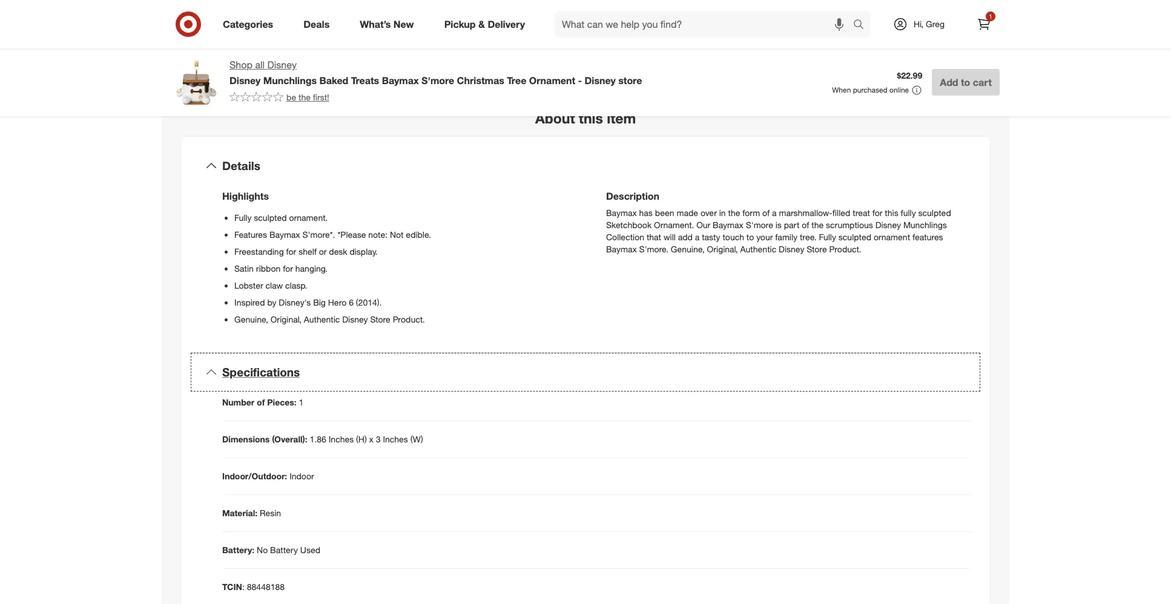 Task type: locate. For each thing, give the bounding box(es) containing it.
is
[[776, 220, 782, 230]]

genuine,
[[671, 244, 705, 254], [234, 314, 268, 324]]

1
[[989, 13, 992, 20], [299, 397, 304, 407]]

authentic down your
[[740, 244, 777, 254]]

battery
[[270, 545, 298, 555]]

deals
[[304, 18, 330, 30]]

inches
[[329, 434, 354, 444], [383, 434, 408, 444]]

note:
[[368, 229, 388, 240]]

0 horizontal spatial 1
[[299, 397, 304, 407]]

form
[[743, 208, 760, 218]]

0 horizontal spatial original,
[[271, 314, 302, 324]]

ornament
[[529, 74, 575, 87]]

authentic down "big"
[[304, 314, 340, 324]]

0 vertical spatial product.
[[829, 244, 861, 254]]

for up clasp.
[[283, 263, 293, 274]]

a
[[772, 208, 777, 218], [695, 232, 700, 242]]

1 horizontal spatial this
[[885, 208, 899, 218]]

0 horizontal spatial s'more
[[422, 74, 454, 87]]

2 vertical spatial the
[[812, 220, 824, 230]]

baymax right treats
[[382, 74, 419, 87]]

(h)
[[356, 434, 367, 444]]

1 horizontal spatial genuine,
[[671, 244, 705, 254]]

the right in
[[728, 208, 740, 218]]

0 horizontal spatial product.
[[393, 314, 425, 324]]

fully right 'tree.' at the top right
[[819, 232, 836, 242]]

new
[[394, 18, 414, 30]]

to left your
[[747, 232, 754, 242]]

dimensions
[[222, 434, 270, 444]]

fully up the features
[[234, 212, 252, 223]]

0 horizontal spatial a
[[695, 232, 700, 242]]

inches right 3
[[383, 434, 408, 444]]

satin
[[234, 263, 254, 274]]

1 horizontal spatial authentic
[[740, 244, 777, 254]]

original, down touch
[[707, 244, 738, 254]]

1 horizontal spatial original,
[[707, 244, 738, 254]]

0 horizontal spatial the
[[299, 92, 311, 102]]

pickup
[[444, 18, 476, 30]]

s'more up your
[[746, 220, 773, 230]]

munchlings up the features
[[904, 220, 947, 230]]

the right be
[[299, 92, 311, 102]]

this left fully
[[885, 208, 899, 218]]

2 vertical spatial of
[[257, 397, 265, 407]]

0 vertical spatial munchlings
[[263, 74, 317, 87]]

add
[[940, 76, 958, 88]]

disney
[[267, 59, 297, 71], [230, 74, 261, 87], [585, 74, 616, 87], [875, 220, 901, 230], [779, 244, 805, 254], [342, 314, 368, 324]]

1 vertical spatial a
[[695, 232, 700, 242]]

number
[[222, 397, 254, 407]]

1 horizontal spatial product.
[[829, 244, 861, 254]]

baymax inside the shop all disney disney munchlings baked treats baymax s'more christmas tree ornament - disney store
[[382, 74, 419, 87]]

3
[[376, 434, 381, 444]]

(2014).
[[356, 297, 382, 307]]

0 horizontal spatial this
[[579, 110, 603, 127]]

authentic inside description baymax has been made over in the form of a marshmallow-filled treat for this fully sculpted sketchbook ornament. our baymax s'more is part of the scrumptious disney munchlings collection that will add a tasty touch to your family tree. fully sculpted ornament features baymax s'more. genuine, original, authentic disney store product.
[[740, 244, 777, 254]]

1 vertical spatial this
[[885, 208, 899, 218]]

tcin : 88448188
[[222, 582, 285, 592]]

this left item
[[579, 110, 603, 127]]

ornament.
[[654, 220, 694, 230]]

store
[[807, 244, 827, 254], [370, 314, 390, 324]]

1 vertical spatial munchlings
[[904, 220, 947, 230]]

be
[[286, 92, 296, 102]]

0 vertical spatial fully
[[234, 212, 252, 223]]

lobster
[[234, 280, 263, 291]]

this inside description baymax has been made over in the form of a marshmallow-filled treat for this fully sculpted sketchbook ornament. our baymax s'more is part of the scrumptious disney munchlings collection that will add a tasty touch to your family tree. fully sculpted ornament features baymax s'more. genuine, original, authentic disney store product.
[[885, 208, 899, 218]]

online
[[890, 85, 909, 94]]

1 vertical spatial to
[[747, 232, 754, 242]]

0 vertical spatial 1
[[989, 13, 992, 20]]

treat
[[853, 208, 870, 218]]

authentic
[[740, 244, 777, 254], [304, 314, 340, 324]]

2 horizontal spatial of
[[802, 220, 809, 230]]

inches left "(h)"
[[329, 434, 354, 444]]

sculpted
[[918, 208, 951, 218], [254, 212, 287, 223], [839, 232, 871, 242]]

material: resin
[[222, 508, 281, 518]]

features
[[234, 229, 267, 240]]

(overall):
[[272, 434, 307, 444]]

0 vertical spatial this
[[579, 110, 603, 127]]

1 right pieces:
[[299, 397, 304, 407]]

1 vertical spatial store
[[370, 314, 390, 324]]

what's new link
[[350, 11, 429, 38]]

this
[[579, 110, 603, 127], [885, 208, 899, 218]]

sketchbook
[[606, 220, 652, 230]]

1 vertical spatial s'more
[[746, 220, 773, 230]]

battery: no battery used
[[222, 545, 320, 555]]

store down (2014). at the left
[[370, 314, 390, 324]]

baymax up sketchbook
[[606, 208, 637, 218]]

display.
[[350, 246, 378, 257]]

store down 'tree.' at the top right
[[807, 244, 827, 254]]

resin
[[260, 508, 281, 518]]

hanging.
[[295, 263, 328, 274]]

genuine, down add on the top right of page
[[671, 244, 705, 254]]

shop
[[230, 59, 253, 71]]

s'more left christmas
[[422, 74, 454, 87]]

x
[[369, 434, 374, 444]]

0 vertical spatial to
[[961, 76, 970, 88]]

advertisement region
[[600, 12, 1000, 58]]

1 vertical spatial the
[[728, 208, 740, 218]]

2 vertical spatial for
[[283, 263, 293, 274]]

no
[[257, 545, 268, 555]]

or
[[319, 246, 327, 257]]

0 vertical spatial authentic
[[740, 244, 777, 254]]

product. inside description baymax has been made over in the form of a marshmallow-filled treat for this fully sculpted sketchbook ornament. our baymax s'more is part of the scrumptious disney munchlings collection that will add a tasty touch to your family tree. fully sculpted ornament features baymax s'more. genuine, original, authentic disney store product.
[[829, 244, 861, 254]]

original, inside description baymax has been made over in the form of a marshmallow-filled treat for this fully sculpted sketchbook ornament. our baymax s'more is part of the scrumptious disney munchlings collection that will add a tasty touch to your family tree. fully sculpted ornament features baymax s'more. genuine, original, authentic disney store product.
[[707, 244, 738, 254]]

description
[[606, 190, 659, 202]]

pickup & delivery
[[444, 18, 525, 30]]

what's new
[[360, 18, 414, 30]]

1 vertical spatial original,
[[271, 314, 302, 324]]

of right form at the top of the page
[[762, 208, 770, 218]]

0 horizontal spatial authentic
[[304, 314, 340, 324]]

0 vertical spatial genuine,
[[671, 244, 705, 254]]

the up 'tree.' at the top right
[[812, 220, 824, 230]]

0 horizontal spatial to
[[747, 232, 754, 242]]

of left pieces:
[[257, 397, 265, 407]]

0 horizontal spatial inches
[[329, 434, 354, 444]]

0 vertical spatial store
[[807, 244, 827, 254]]

add to cart
[[940, 76, 992, 88]]

the inside 'link'
[[299, 92, 311, 102]]

1 horizontal spatial to
[[961, 76, 970, 88]]

0 vertical spatial original,
[[707, 244, 738, 254]]

of
[[762, 208, 770, 218], [802, 220, 809, 230], [257, 397, 265, 407]]

greg
[[926, 19, 945, 29]]

be the first! link
[[230, 91, 329, 103]]

a up is
[[772, 208, 777, 218]]

0 vertical spatial the
[[299, 92, 311, 102]]

0 vertical spatial a
[[772, 208, 777, 218]]

will
[[664, 232, 676, 242]]

freestanding
[[234, 246, 284, 257]]

a right add on the top right of page
[[695, 232, 700, 242]]

munchlings up be
[[263, 74, 317, 87]]

pickup & delivery link
[[434, 11, 540, 38]]

0 vertical spatial of
[[762, 208, 770, 218]]

1 horizontal spatial the
[[728, 208, 740, 218]]

1 horizontal spatial s'more
[[746, 220, 773, 230]]

1 vertical spatial fully
[[819, 232, 836, 242]]

disney down 6
[[342, 314, 368, 324]]

&
[[478, 18, 485, 30]]

shop all disney disney munchlings baked treats baymax s'more christmas tree ornament - disney store
[[230, 59, 642, 87]]

for left shelf
[[286, 246, 296, 257]]

88448188
[[247, 582, 285, 592]]

big
[[313, 297, 326, 307]]

to right the add
[[961, 76, 970, 88]]

0 horizontal spatial genuine,
[[234, 314, 268, 324]]

0 horizontal spatial of
[[257, 397, 265, 407]]

genuine, down inspired
[[234, 314, 268, 324]]

0 horizontal spatial store
[[370, 314, 390, 324]]

0 horizontal spatial munchlings
[[263, 74, 317, 87]]

hi, greg
[[914, 19, 945, 29]]

deals link
[[293, 11, 345, 38]]

1 inches from the left
[[329, 434, 354, 444]]

1 vertical spatial authentic
[[304, 314, 340, 324]]

2 horizontal spatial the
[[812, 220, 824, 230]]

original,
[[707, 244, 738, 254], [271, 314, 302, 324]]

material:
[[222, 508, 257, 518]]

fully
[[901, 208, 916, 218]]

2 horizontal spatial sculpted
[[918, 208, 951, 218]]

filled
[[833, 208, 851, 218]]

(w)
[[410, 434, 423, 444]]

store inside description baymax has been made over in the form of a marshmallow-filled treat for this fully sculpted sketchbook ornament. our baymax s'more is part of the scrumptious disney munchlings collection that will add a tasty touch to your family tree. fully sculpted ornament features baymax s'more. genuine, original, authentic disney store product.
[[807, 244, 827, 254]]

search
[[848, 19, 877, 31]]

1 horizontal spatial store
[[807, 244, 827, 254]]

1 horizontal spatial munchlings
[[904, 220, 947, 230]]

0 vertical spatial s'more
[[422, 74, 454, 87]]

for right treat
[[873, 208, 883, 218]]

disney right "-"
[[585, 74, 616, 87]]

claw
[[266, 280, 283, 291]]

0 vertical spatial for
[[873, 208, 883, 218]]

6
[[349, 297, 354, 307]]

of down marshmallow-
[[802, 220, 809, 230]]

to inside button
[[961, 76, 970, 88]]

1 horizontal spatial inches
[[383, 434, 408, 444]]

fully
[[234, 212, 252, 223], [819, 232, 836, 242]]

that
[[647, 232, 661, 242]]

:
[[242, 582, 245, 592]]

highlights
[[222, 190, 269, 202]]

original, down disney's on the left of the page
[[271, 314, 302, 324]]

-
[[578, 74, 582, 87]]

1 right 'greg'
[[989, 13, 992, 20]]

ornament.
[[289, 212, 328, 223]]

1 horizontal spatial fully
[[819, 232, 836, 242]]



Task type: vqa. For each thing, say whether or not it's contained in the screenshot.
the right 1
yes



Task type: describe. For each thing, give the bounding box(es) containing it.
s'more.
[[639, 244, 669, 254]]

munchlings inside the shop all disney disney munchlings baked treats baymax s'more christmas tree ornament - disney store
[[263, 74, 317, 87]]

over
[[701, 208, 717, 218]]

1 horizontal spatial of
[[762, 208, 770, 218]]

clasp.
[[285, 280, 307, 291]]

when
[[832, 85, 851, 94]]

used
[[300, 545, 320, 555]]

indoor/outdoor:
[[222, 471, 287, 481]]

0 horizontal spatial sculpted
[[254, 212, 287, 223]]

first!
[[313, 92, 329, 102]]

1 link
[[971, 11, 997, 38]]

part
[[784, 220, 800, 230]]

tree
[[507, 74, 526, 87]]

s'more inside description baymax has been made over in the form of a marshmallow-filled treat for this fully sculpted sketchbook ornament. our baymax s'more is part of the scrumptious disney munchlings collection that will add a tasty touch to your family tree. fully sculpted ornament features baymax s'more. genuine, original, authentic disney store product.
[[746, 220, 773, 230]]

family
[[775, 232, 798, 242]]

What can we help you find? suggestions appear below search field
[[555, 11, 856, 38]]

for inside description baymax has been made over in the form of a marshmallow-filled treat for this fully sculpted sketchbook ornament. our baymax s'more is part of the scrumptious disney munchlings collection that will add a tasty touch to your family tree. fully sculpted ornament features baymax s'more. genuine, original, authentic disney store product.
[[873, 208, 883, 218]]

item
[[607, 110, 636, 127]]

baymax up touch
[[713, 220, 744, 230]]

features
[[913, 232, 943, 242]]

0 horizontal spatial fully
[[234, 212, 252, 223]]

lobster claw clasp.
[[234, 280, 307, 291]]

1 vertical spatial 1
[[299, 397, 304, 407]]

to inside description baymax has been made over in the form of a marshmallow-filled treat for this fully sculpted sketchbook ornament. our baymax s'more is part of the scrumptious disney munchlings collection that will add a tasty touch to your family tree. fully sculpted ornament features baymax s'more. genuine, original, authentic disney store product.
[[747, 232, 754, 242]]

features baymax s'more*. *please note: not edible.
[[234, 229, 431, 240]]

when purchased online
[[832, 85, 909, 94]]

1 vertical spatial genuine,
[[234, 314, 268, 324]]

hero
[[328, 297, 347, 307]]

*please
[[338, 229, 366, 240]]

inspired
[[234, 297, 265, 307]]

munchlings inside description baymax has been made over in the form of a marshmallow-filled treat for this fully sculpted sketchbook ornament. our baymax s'more is part of the scrumptious disney munchlings collection that will add a tasty touch to your family tree. fully sculpted ornament features baymax s'more. genuine, original, authentic disney store product.
[[904, 220, 947, 230]]

$22.99
[[897, 70, 922, 81]]

categories link
[[213, 11, 288, 38]]

1 horizontal spatial 1
[[989, 13, 992, 20]]

1 horizontal spatial sculpted
[[839, 232, 871, 242]]

store
[[619, 74, 642, 87]]

hi,
[[914, 19, 924, 29]]

details button
[[191, 147, 980, 185]]

satin ribbon for hanging.
[[234, 263, 328, 274]]

fully sculpted ornament.
[[234, 212, 328, 223]]

in
[[719, 208, 726, 218]]

our
[[697, 220, 711, 230]]

indoor
[[290, 471, 314, 481]]

1 vertical spatial for
[[286, 246, 296, 257]]

christmas
[[457, 74, 504, 87]]

collection
[[606, 232, 644, 242]]

specifications
[[222, 365, 300, 379]]

inspired by disney's big hero 6 (2014).
[[234, 297, 382, 307]]

tasty
[[702, 232, 720, 242]]

ribbon
[[256, 263, 281, 274]]

categories
[[223, 18, 273, 30]]

ornament
[[874, 232, 910, 242]]

disney's
[[279, 297, 311, 307]]

add to cart button
[[932, 69, 1000, 96]]

tcin
[[222, 582, 242, 592]]

touch
[[723, 232, 744, 242]]

shelf
[[299, 246, 317, 257]]

genuine, inside description baymax has been made over in the form of a marshmallow-filled treat for this fully sculpted sketchbook ornament. our baymax s'more is part of the scrumptious disney munchlings collection that will add a tasty touch to your family tree. fully sculpted ornament features baymax s'more. genuine, original, authentic disney store product.
[[671, 244, 705, 254]]

s'more inside the shop all disney disney munchlings baked treats baymax s'more christmas tree ornament - disney store
[[422, 74, 454, 87]]

disney up ornament
[[875, 220, 901, 230]]

image of disney munchlings baked treats baymax s'more christmas tree ornament - disney store image
[[171, 58, 220, 107]]

s'more*.
[[303, 229, 335, 240]]

disney right all
[[267, 59, 297, 71]]

2 inches from the left
[[383, 434, 408, 444]]

disney down shop
[[230, 74, 261, 87]]

baymax down fully sculpted ornament.
[[269, 229, 300, 240]]

specifications button
[[191, 353, 980, 392]]

1 vertical spatial of
[[802, 220, 809, 230]]

number of pieces: 1
[[222, 397, 304, 407]]

not
[[390, 229, 404, 240]]

dimensions (overall): 1.86 inches (h) x 3 inches (w)
[[222, 434, 423, 444]]

details
[[222, 159, 260, 173]]

tree.
[[800, 232, 817, 242]]

about this item
[[535, 110, 636, 127]]

1 horizontal spatial a
[[772, 208, 777, 218]]

about
[[535, 110, 575, 127]]

edible.
[[406, 229, 431, 240]]

description baymax has been made over in the form of a marshmallow-filled treat for this fully sculpted sketchbook ornament. our baymax s'more is part of the scrumptious disney munchlings collection that will add a tasty touch to your family tree. fully sculpted ornament features baymax s'more. genuine, original, authentic disney store product.
[[606, 190, 951, 254]]

fully inside description baymax has been made over in the form of a marshmallow-filled treat for this fully sculpted sketchbook ornament. our baymax s'more is part of the scrumptious disney munchlings collection that will add a tasty touch to your family tree. fully sculpted ornament features baymax s'more. genuine, original, authentic disney store product.
[[819, 232, 836, 242]]

delivery
[[488, 18, 525, 30]]

baymax down collection
[[606, 244, 637, 254]]

has
[[639, 208, 653, 218]]

treats
[[351, 74, 379, 87]]

made
[[677, 208, 698, 218]]

disney down family
[[779, 244, 805, 254]]

1 vertical spatial product.
[[393, 314, 425, 324]]

your
[[756, 232, 773, 242]]

1.86
[[310, 434, 326, 444]]

what's
[[360, 18, 391, 30]]

search button
[[848, 11, 877, 40]]



